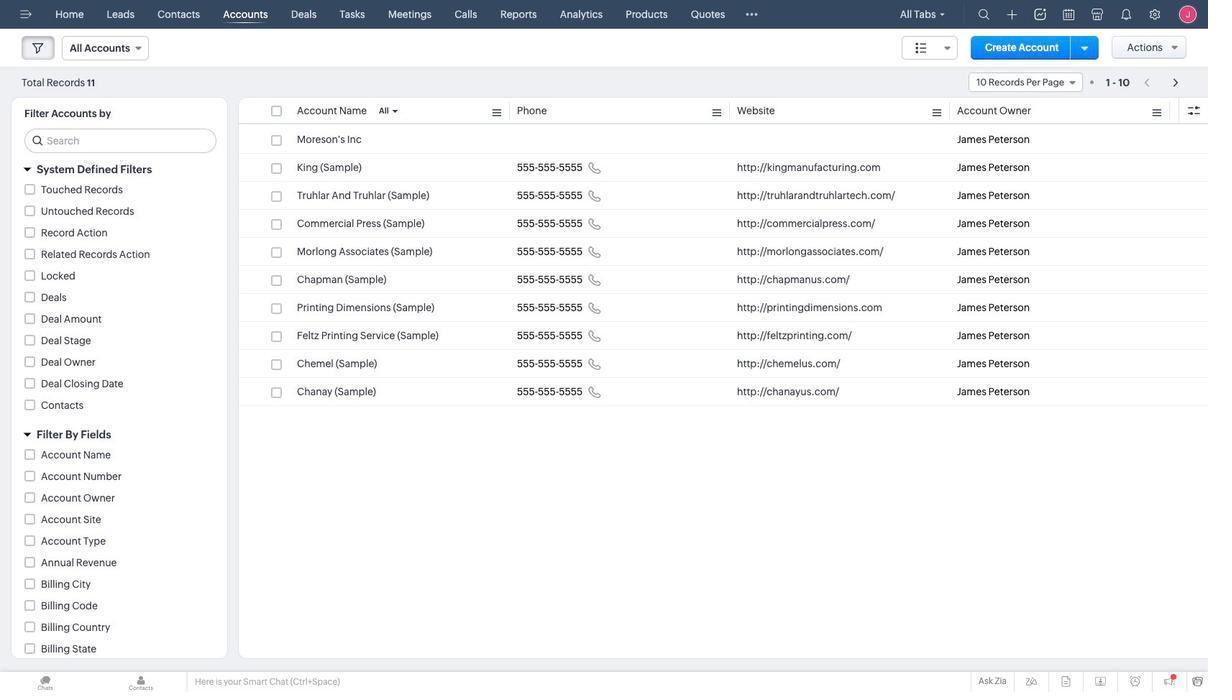 Task type: describe. For each thing, give the bounding box(es) containing it.
sales motivator image
[[1035, 9, 1046, 20]]

contacts image
[[96, 672, 186, 693]]

marketplace image
[[1092, 9, 1103, 20]]

chats image
[[0, 672, 91, 693]]



Task type: locate. For each thing, give the bounding box(es) containing it.
quick actions image
[[1007, 9, 1017, 20]]

notifications image
[[1120, 9, 1132, 20]]

search image
[[978, 9, 990, 20]]

configure settings image
[[1149, 9, 1161, 20]]

calendar image
[[1063, 9, 1074, 20]]



